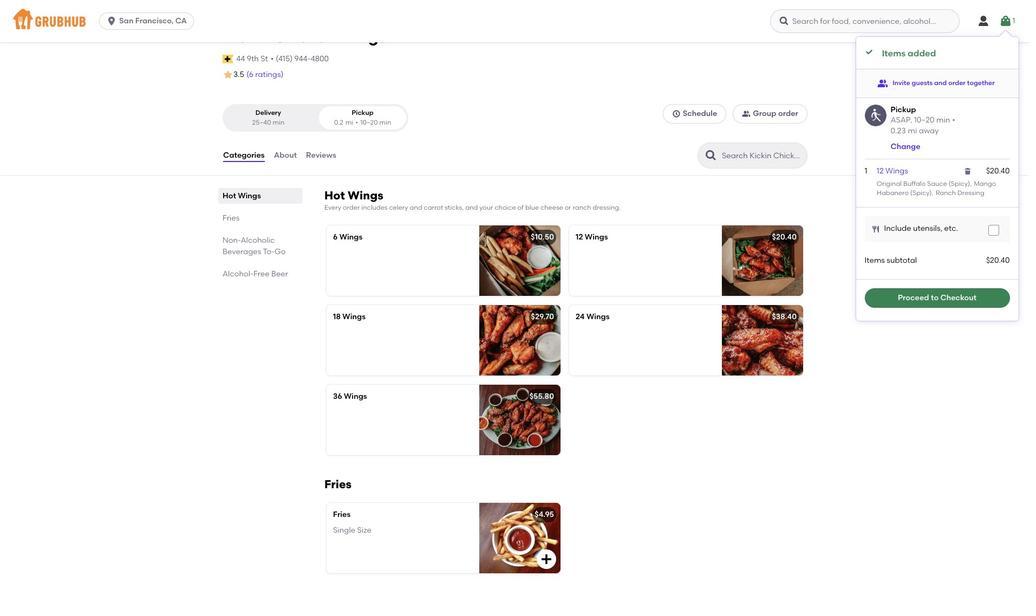 Task type: describe. For each thing, give the bounding box(es) containing it.
svg image inside san francisco, ca button
[[106, 16, 117, 27]]

of
[[518, 204, 524, 211]]

invite
[[893, 79, 911, 87]]

kickin chicken wings
[[223, 28, 386, 46]]

36 wings
[[333, 392, 367, 401]]

hot for hot wings every order includes celery and carrot sticks, and your choice of blue cheese or ranch dressing.
[[325, 189, 345, 202]]

1 horizontal spatial and
[[466, 204, 478, 211]]

san francisco, ca
[[119, 16, 187, 25]]

18 wings
[[333, 312, 366, 322]]

2 vertical spatial svg image
[[991, 227, 997, 233]]

proceed to checkout button
[[865, 288, 1010, 308]]

single
[[333, 525, 356, 535]]

subscription pass image
[[223, 55, 234, 63]]

ratings)
[[255, 70, 284, 79]]

categories
[[223, 151, 265, 160]]

beverages
[[223, 247, 261, 256]]

pickup 0.2 mi • 10–20 min
[[334, 109, 391, 126]]

group order button
[[733, 104, 808, 124]]

wings inside the hot wings every order includes celery and carrot sticks, and your choice of blue cheese or ranch dressing.
[[348, 189, 384, 202]]

reviews button
[[306, 136, 337, 175]]

6
[[333, 233, 338, 242]]

10–20 inside pickup 0.2 mi • 10–20 min
[[360, 118, 378, 126]]

blue
[[526, 204, 539, 211]]

about button
[[273, 136, 298, 175]]

group order
[[753, 109, 799, 118]]

44 9th st button
[[236, 53, 269, 65]]

9th
[[247, 54, 259, 63]]

choice
[[495, 204, 516, 211]]

dressing
[[958, 189, 985, 197]]

24 wings image
[[722, 305, 804, 376]]

sauce
[[928, 180, 948, 187]]

guests
[[912, 79, 933, 87]]

10–20 inside pickup asap, 10–20 min • 0.23 mi away
[[915, 115, 935, 125]]

6 wings
[[333, 233, 363, 242]]

mango habanero (spicy)
[[877, 180, 997, 197]]

2 vertical spatial fries
[[333, 510, 351, 519]]

kickin
[[223, 28, 270, 46]]

0.23
[[891, 126, 906, 136]]

mi inside pickup 0.2 mi • 10–20 min
[[346, 118, 354, 126]]

size
[[357, 525, 372, 535]]

to-
[[263, 247, 275, 256]]

1 vertical spatial 12
[[576, 233, 583, 242]]

delivery 25–40 min
[[252, 109, 285, 126]]

cheese
[[541, 204, 563, 211]]

proceed
[[898, 293, 930, 302]]

san francisco, ca button
[[99, 12, 198, 30]]

non-
[[223, 236, 241, 245]]

1 inside items added tooltip
[[865, 167, 868, 176]]

svg image inside schedule button
[[672, 110, 681, 118]]

carrot
[[424, 204, 443, 211]]

people icon image for group order
[[743, 110, 751, 118]]

hot wings every order includes celery and carrot sticks, and your choice of blue cheese or ranch dressing.
[[325, 189, 621, 211]]

$29.70
[[531, 312, 554, 322]]

min inside delivery 25–40 min
[[273, 118, 285, 126]]

18
[[333, 312, 341, 322]]

dressing.
[[593, 204, 621, 211]]

44 9th st
[[236, 54, 268, 63]]

delivery
[[256, 109, 281, 117]]

Search for food, convenience, alcohol... search field
[[771, 9, 960, 33]]

1 button
[[1000, 11, 1016, 31]]

(spicy) inside mango habanero (spicy)
[[911, 189, 932, 197]]

order for guests
[[949, 79, 966, 87]]

utensils,
[[914, 224, 943, 233]]

36 wings image
[[480, 385, 561, 455]]

away
[[919, 126, 939, 136]]

original
[[877, 180, 902, 187]]

subtotal
[[887, 255, 917, 265]]

1 inside button
[[1013, 16, 1016, 25]]

buffalo
[[904, 180, 926, 187]]

24 wings
[[576, 312, 610, 322]]

4800
[[311, 54, 329, 63]]

24
[[576, 312, 585, 322]]

change
[[891, 142, 921, 151]]

pickup for mi
[[352, 109, 374, 117]]

0.2
[[334, 118, 344, 126]]

0 horizontal spatial and
[[410, 204, 422, 211]]

min inside pickup asap, 10–20 min • 0.23 mi away
[[937, 115, 951, 125]]

star icon image
[[223, 69, 234, 80]]

1 vertical spatial fries
[[325, 478, 352, 491]]

pickup icon image
[[865, 104, 887, 126]]

include utensils, etc.
[[885, 224, 959, 233]]

your
[[480, 204, 493, 211]]

0 vertical spatial $20.40
[[987, 167, 1010, 176]]

hot for hot wings
[[223, 191, 236, 201]]

alcohol-
[[223, 269, 254, 279]]

includes
[[362, 204, 388, 211]]

(6
[[247, 70, 254, 79]]

original buffalo sauce (spicy)
[[877, 180, 971, 187]]

$38.40
[[772, 312, 797, 322]]

francisco,
[[135, 16, 174, 25]]



Task type: vqa. For each thing, say whether or not it's contained in the screenshot.
the Items
yes



Task type: locate. For each thing, give the bounding box(es) containing it.
(415)
[[276, 54, 293, 63]]

order
[[949, 79, 966, 87], [779, 109, 799, 118], [343, 204, 360, 211]]

pickup asap, 10–20 min • 0.23 mi away
[[891, 105, 956, 136]]

items added tooltip
[[856, 30, 1019, 321]]

0 horizontal spatial (spicy)
[[911, 189, 932, 197]]

0 vertical spatial svg image
[[106, 16, 117, 27]]

0 vertical spatial people icon image
[[878, 78, 889, 89]]

mi right 0.2
[[346, 118, 354, 126]]

1 horizontal spatial pickup
[[891, 105, 917, 114]]

36
[[333, 392, 342, 401]]

min inside pickup 0.2 mi • 10–20 min
[[380, 118, 391, 126]]

option group containing delivery 25–40 min
[[223, 104, 409, 132]]

$20.40
[[987, 167, 1010, 176], [772, 233, 797, 242], [987, 255, 1010, 265]]

1 vertical spatial people icon image
[[743, 110, 751, 118]]

1 vertical spatial order
[[779, 109, 799, 118]]

$55.80
[[530, 392, 554, 401]]

asap,
[[891, 115, 913, 125]]

(6 ratings)
[[247, 70, 284, 79]]

2 horizontal spatial and
[[935, 79, 947, 87]]

min right 0.2
[[380, 118, 391, 126]]

mi right 0.23
[[908, 126, 918, 136]]

search icon image
[[705, 149, 718, 162]]

1 horizontal spatial (spicy)
[[949, 180, 971, 187]]

svg image
[[106, 16, 117, 27], [964, 167, 972, 176], [991, 227, 997, 233]]

0 vertical spatial fries
[[223, 214, 240, 223]]

0 horizontal spatial hot
[[223, 191, 236, 201]]

0 vertical spatial 12 wings
[[877, 167, 909, 176]]

reviews
[[306, 151, 336, 160]]

and
[[935, 79, 947, 87], [410, 204, 422, 211], [466, 204, 478, 211]]

go
[[275, 247, 286, 256]]

fries image
[[480, 503, 561, 574]]

schedule button
[[663, 104, 727, 124]]

1 horizontal spatial 1
[[1013, 16, 1016, 25]]

order inside button
[[779, 109, 799, 118]]

etc.
[[945, 224, 959, 233]]

checkout
[[941, 293, 977, 302]]

svg image inside 1 button
[[1000, 15, 1013, 28]]

wings for $10.50
[[340, 233, 363, 242]]

st
[[261, 54, 268, 63]]

12 wings down ranch
[[576, 233, 608, 242]]

0 vertical spatial 1
[[1013, 16, 1016, 25]]

0 vertical spatial (spicy)
[[949, 180, 971, 187]]

1 vertical spatial (spicy)
[[911, 189, 932, 197]]

people icon image left group
[[743, 110, 751, 118]]

1 horizontal spatial svg image
[[964, 167, 972, 176]]

(spicy) down original buffalo sauce (spicy)
[[911, 189, 932, 197]]

1 vertical spatial 1
[[865, 167, 868, 176]]

0 vertical spatial 12
[[877, 167, 884, 176]]

0 vertical spatial items
[[882, 48, 906, 59]]

pickup inside pickup 0.2 mi • 10–20 min
[[352, 109, 374, 117]]

•
[[271, 54, 274, 63], [953, 115, 956, 125], [356, 118, 358, 126]]

wings for $55.80
[[344, 392, 367, 401]]

0 horizontal spatial 10–20
[[360, 118, 378, 126]]

people icon image
[[878, 78, 889, 89], [743, 110, 751, 118]]

san
[[119, 16, 134, 25]]

1 horizontal spatial •
[[356, 118, 358, 126]]

mi inside pickup asap, 10–20 min • 0.23 mi away
[[908, 126, 918, 136]]

12 wings
[[877, 167, 909, 176], [576, 233, 608, 242]]

1 horizontal spatial 12
[[877, 167, 884, 176]]

• inside pickup asap, 10–20 min • 0.23 mi away
[[953, 115, 956, 125]]

6 wings image
[[480, 226, 561, 296]]

• (415) 944-4800
[[271, 54, 329, 63]]

hot inside the hot wings every order includes celery and carrot sticks, and your choice of blue cheese or ranch dressing.
[[325, 189, 345, 202]]

include
[[885, 224, 912, 233]]

0 vertical spatial mi
[[346, 118, 354, 126]]

invite guests and order together
[[893, 79, 995, 87]]

pickup for 10–20
[[891, 105, 917, 114]]

min down delivery
[[273, 118, 285, 126]]

hot wings
[[223, 191, 261, 201]]

group
[[753, 109, 777, 118]]

wings
[[339, 28, 386, 46], [886, 167, 909, 176], [348, 189, 384, 202], [238, 191, 261, 201], [340, 233, 363, 242], [585, 233, 608, 242], [343, 312, 366, 322], [587, 312, 610, 322], [344, 392, 367, 401]]

25–40
[[252, 118, 271, 126]]

1 vertical spatial mi
[[908, 126, 918, 136]]

and right guests
[[935, 79, 947, 87]]

12 wings up original
[[877, 167, 909, 176]]

order left together
[[949, 79, 966, 87]]

items left subtotal
[[865, 255, 885, 265]]

1 horizontal spatial 12 wings
[[877, 167, 909, 176]]

free
[[254, 269, 270, 279]]

18 wings image
[[480, 305, 561, 376]]

people icon image inside "invite guests and order together" button
[[878, 78, 889, 89]]

hot down "categories" button on the left of page
[[223, 191, 236, 201]]

ranch
[[573, 204, 591, 211]]

12
[[877, 167, 884, 176], [576, 233, 583, 242]]

0 horizontal spatial pickup
[[352, 109, 374, 117]]

Search Kickin Chicken Wings search field
[[721, 151, 804, 161]]

2 horizontal spatial order
[[949, 79, 966, 87]]

$4.95
[[535, 510, 554, 519]]

44
[[236, 54, 245, 63]]

(spicy) up "ranch dressing" in the top right of the page
[[949, 180, 971, 187]]

1 horizontal spatial order
[[779, 109, 799, 118]]

10–20 right 0.2
[[360, 118, 378, 126]]

wings inside items added tooltip
[[886, 167, 909, 176]]

people icon image left invite
[[878, 78, 889, 89]]

1 horizontal spatial hot
[[325, 189, 345, 202]]

1 vertical spatial svg image
[[964, 167, 972, 176]]

2 vertical spatial $20.40
[[987, 255, 1010, 265]]

svg image left the san
[[106, 16, 117, 27]]

0 horizontal spatial 1
[[865, 167, 868, 176]]

fries
[[223, 214, 240, 223], [325, 478, 352, 491], [333, 510, 351, 519]]

• inside pickup 0.2 mi • 10–20 min
[[356, 118, 358, 126]]

0 horizontal spatial •
[[271, 54, 274, 63]]

change button
[[891, 141, 921, 152]]

chicken
[[274, 28, 336, 46]]

order right group
[[779, 109, 799, 118]]

single size
[[333, 525, 372, 535]]

0 horizontal spatial 12 wings
[[576, 233, 608, 242]]

12 down ranch
[[576, 233, 583, 242]]

wings for $29.70
[[343, 312, 366, 322]]

wings for non-alcoholic beverages to-go
[[238, 191, 261, 201]]

items added
[[882, 48, 937, 59]]

3.5
[[234, 70, 244, 79]]

wings for $20.40
[[585, 233, 608, 242]]

0 horizontal spatial order
[[343, 204, 360, 211]]

alcohol-free beer
[[223, 269, 288, 279]]

svg image right etc.
[[991, 227, 997, 233]]

svg image
[[978, 15, 991, 28], [1000, 15, 1013, 28], [779, 16, 790, 27], [865, 48, 874, 56], [672, 110, 681, 118], [872, 225, 880, 233], [540, 553, 553, 566]]

min up away
[[937, 115, 951, 125]]

ranch dressing
[[936, 189, 985, 197]]

0 horizontal spatial people icon image
[[743, 110, 751, 118]]

0 horizontal spatial min
[[273, 118, 285, 126]]

alcoholic
[[241, 236, 275, 245]]

items for items added
[[882, 48, 906, 59]]

and right celery
[[410, 204, 422, 211]]

0 vertical spatial order
[[949, 79, 966, 87]]

proceed to checkout
[[898, 293, 977, 302]]

2 vertical spatial order
[[343, 204, 360, 211]]

1 horizontal spatial min
[[380, 118, 391, 126]]

order inside the hot wings every order includes celery and carrot sticks, and your choice of blue cheese or ranch dressing.
[[343, 204, 360, 211]]

1 horizontal spatial people icon image
[[878, 78, 889, 89]]

main navigation navigation
[[0, 0, 1031, 42]]

pickup inside pickup asap, 10–20 min • 0.23 mi away
[[891, 105, 917, 114]]

0 horizontal spatial 12
[[576, 233, 583, 242]]

non-alcoholic beverages to-go
[[223, 236, 286, 256]]

• down invite guests and order together
[[953, 115, 956, 125]]

habanero
[[877, 189, 909, 197]]

0 horizontal spatial svg image
[[106, 16, 117, 27]]

schedule
[[683, 109, 718, 118]]

wings for $38.40
[[587, 312, 610, 322]]

hot up "every" at top left
[[325, 189, 345, 202]]

12 wings image
[[722, 226, 804, 296]]

beer
[[271, 269, 288, 279]]

ca
[[175, 16, 187, 25]]

1 horizontal spatial 10–20
[[915, 115, 935, 125]]

1 horizontal spatial mi
[[908, 126, 918, 136]]

items
[[882, 48, 906, 59], [865, 255, 885, 265]]

2 horizontal spatial •
[[953, 115, 956, 125]]

order inside button
[[949, 79, 966, 87]]

every
[[325, 204, 341, 211]]

1 vertical spatial $20.40
[[772, 233, 797, 242]]

(spicy)
[[949, 180, 971, 187], [911, 189, 932, 197]]

added
[[908, 48, 937, 59]]

items for items subtotal
[[865, 255, 885, 265]]

• right 'st'
[[271, 54, 274, 63]]

2 horizontal spatial min
[[937, 115, 951, 125]]

12 wings link
[[877, 167, 909, 176]]

people icon image for invite guests and order together
[[878, 78, 889, 89]]

invite guests and order together button
[[878, 73, 995, 93]]

option group
[[223, 104, 409, 132]]

svg image up dressing
[[964, 167, 972, 176]]

mango
[[974, 180, 997, 187]]

0 horizontal spatial mi
[[346, 118, 354, 126]]

10–20 up away
[[915, 115, 935, 125]]

people icon image inside group order button
[[743, 110, 751, 118]]

together
[[968, 79, 995, 87]]

items subtotal
[[865, 255, 917, 265]]

kickin chicken wings logo image
[[761, 0, 799, 37]]

12 up original
[[877, 167, 884, 176]]

• right 0.2
[[356, 118, 358, 126]]

ranch
[[936, 189, 956, 197]]

about
[[274, 151, 297, 160]]

12 wings inside items added tooltip
[[877, 167, 909, 176]]

or
[[565, 204, 571, 211]]

12 inside items added tooltip
[[877, 167, 884, 176]]

and left "your"
[[466, 204, 478, 211]]

order right "every" at top left
[[343, 204, 360, 211]]

944-
[[294, 54, 311, 63]]

items left added
[[882, 48, 906, 59]]

1 vertical spatial 12 wings
[[576, 233, 608, 242]]

10–20
[[915, 115, 935, 125], [360, 118, 378, 126]]

2 horizontal spatial svg image
[[991, 227, 997, 233]]

order for wings
[[343, 204, 360, 211]]

1 vertical spatial items
[[865, 255, 885, 265]]

categories button
[[223, 136, 265, 175]]

and inside button
[[935, 79, 947, 87]]

1
[[1013, 16, 1016, 25], [865, 167, 868, 176]]



